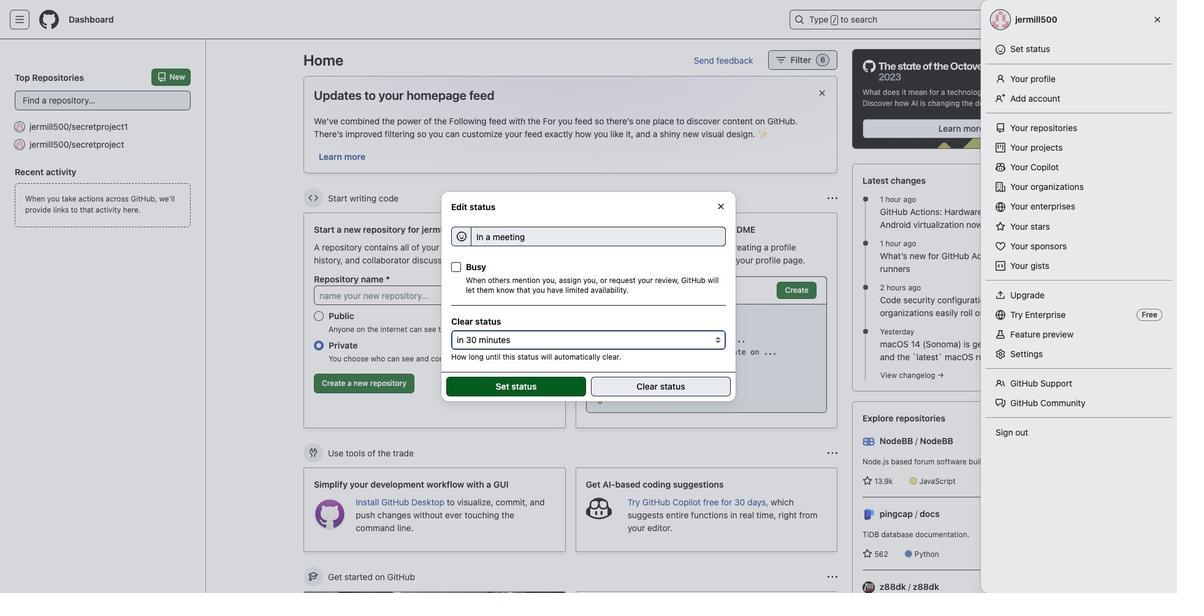 Task type: locate. For each thing, give the bounding box(es) containing it.
0 vertical spatial dot fill image
[[861, 194, 870, 204]]

plus image
[[1028, 15, 1037, 25]]

dot fill image
[[861, 194, 870, 204], [861, 283, 870, 293]]

1 vertical spatial dot fill image
[[861, 283, 870, 293]]

1 vertical spatial dot fill image
[[861, 327, 870, 337]]

0 vertical spatial dot fill image
[[861, 239, 870, 248]]

star image
[[863, 549, 873, 559]]

dot fill image
[[861, 239, 870, 248], [861, 327, 870, 337]]

2 dot fill image from the top
[[861, 283, 870, 293]]

command palette image
[[990, 15, 999, 25]]



Task type: describe. For each thing, give the bounding box(es) containing it.
star image
[[863, 477, 873, 486]]

2 dot fill image from the top
[[861, 327, 870, 337]]

homepage image
[[39, 10, 59, 29]]

1 dot fill image from the top
[[861, 194, 870, 204]]

account element
[[0, 39, 206, 594]]

triangle down image
[[1042, 15, 1052, 25]]

explore element
[[852, 49, 1071, 594]]

explore repositories navigation
[[852, 402, 1071, 594]]

1 dot fill image from the top
[[861, 239, 870, 248]]



Task type: vqa. For each thing, say whether or not it's contained in the screenshot.
2nd dot fill image from the bottom of the 'Explore' Element
yes



